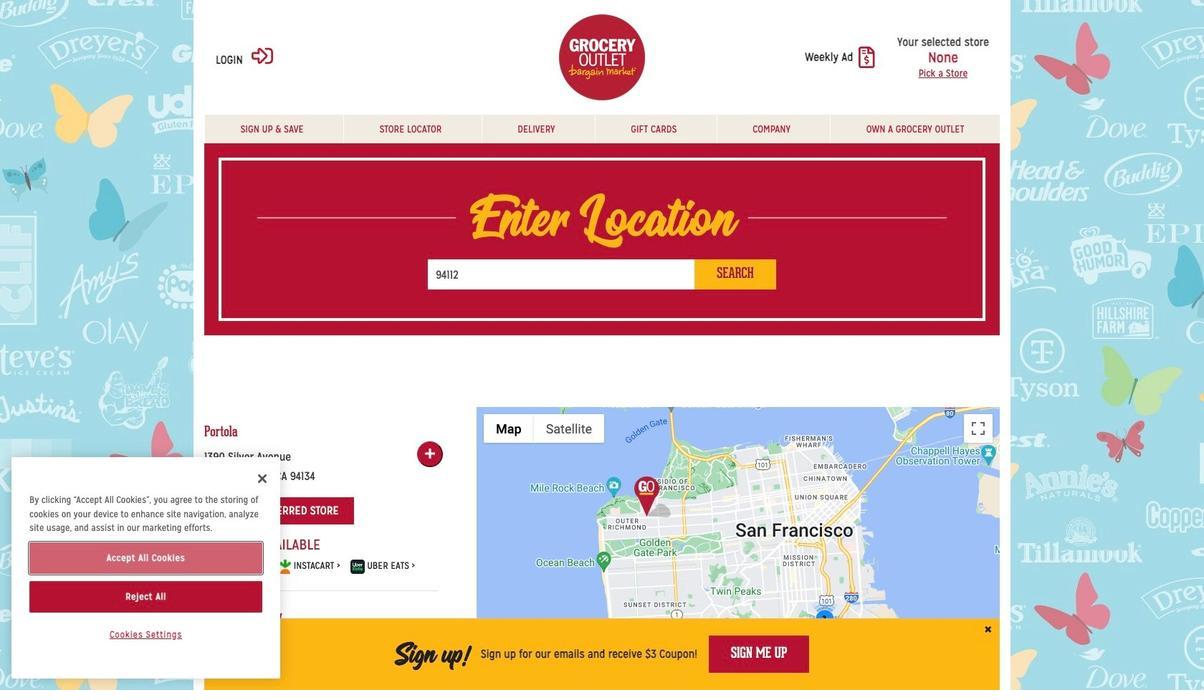 Task type: vqa. For each thing, say whether or not it's contained in the screenshot.
bottommost clock icon
no



Task type: locate. For each thing, give the bounding box(es) containing it.
geary image
[[635, 477, 671, 519]]

menu bar
[[484, 415, 605, 443]]

navigation
[[204, 115, 1000, 143]]

show store details image
[[425, 449, 435, 460]]

Search by Zip Code or City & State text field
[[428, 260, 696, 290]]

grocery outlet image
[[559, 14, 645, 100]]

sign in alt image
[[252, 45, 273, 67]]

visitacion valley image
[[805, 664, 841, 691]]



Task type: describe. For each thing, give the bounding box(es) containing it.
map region
[[477, 407, 1000, 691]]

file invoice dollar image
[[860, 47, 876, 68]]



